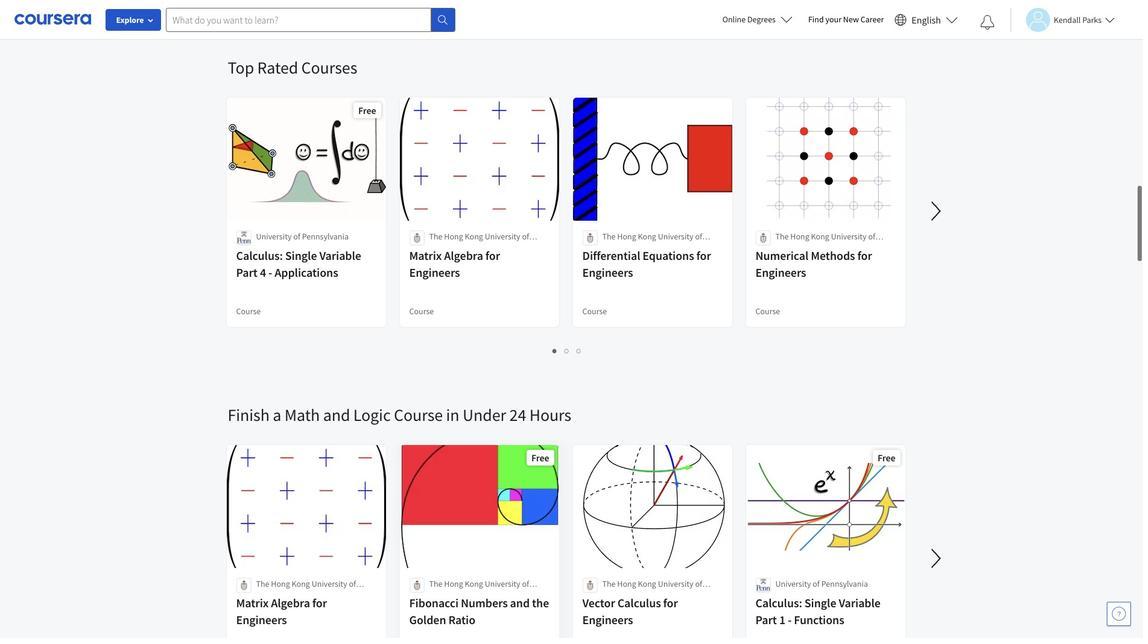 Task type: vqa. For each thing, say whether or not it's contained in the screenshot.
Universities
no



Task type: locate. For each thing, give the bounding box(es) containing it.
course
[[236, 306, 261, 317], [409, 306, 434, 317], [582, 306, 607, 317], [756, 306, 780, 317], [394, 404, 443, 426]]

0 vertical spatial 1
[[553, 345, 557, 357]]

golden
[[409, 612, 446, 627]]

1 left functions
[[779, 612, 786, 627]]

matrix algebra for engineers
[[409, 248, 500, 280], [236, 595, 327, 627]]

part
[[236, 265, 258, 280], [756, 612, 777, 627]]

calculus: inside calculus: single variable part 1 - functions
[[756, 595, 802, 611]]

single
[[285, 248, 317, 263], [805, 595, 836, 611]]

in
[[446, 404, 459, 426]]

0 horizontal spatial single
[[285, 248, 317, 263]]

calculus
[[618, 595, 661, 611]]

1 vertical spatial algebra
[[271, 595, 310, 611]]

calculus: down university of pennsylvania image
[[756, 595, 802, 611]]

technology
[[473, 243, 514, 254], [646, 243, 687, 254], [820, 243, 860, 254], [300, 591, 341, 601], [473, 591, 514, 601], [646, 591, 687, 601]]

0 vertical spatial university of pennsylvania
[[256, 231, 349, 242]]

0 horizontal spatial matrix
[[236, 595, 269, 611]]

- left functions
[[788, 612, 792, 627]]

kendall
[[1054, 14, 1081, 25]]

equations
[[643, 248, 694, 263]]

and
[[458, 243, 472, 254], [631, 243, 645, 254], [804, 243, 818, 254], [323, 404, 350, 426], [285, 591, 298, 601], [458, 591, 472, 601], [631, 591, 645, 601], [510, 595, 530, 611]]

0 vertical spatial matrix
[[409, 248, 442, 263]]

1 horizontal spatial university of pennsylvania
[[776, 579, 868, 589]]

0 horizontal spatial pennsylvania
[[302, 231, 349, 242]]

engineers inside numerical methods for engineers
[[756, 265, 806, 280]]

0 vertical spatial -
[[268, 265, 272, 280]]

-
[[268, 265, 272, 280], [788, 612, 792, 627]]

0 vertical spatial calculus:
[[236, 248, 283, 263]]

1 vertical spatial 1
[[779, 612, 786, 627]]

kong
[[465, 231, 483, 242], [638, 231, 656, 242], [811, 231, 829, 242], [292, 579, 310, 589], [465, 579, 483, 589], [638, 579, 656, 589]]

1 vertical spatial matrix algebra for engineers
[[236, 595, 327, 627]]

None search field
[[166, 8, 455, 32]]

free for applications
[[358, 104, 376, 116]]

What do you want to learn? text field
[[166, 8, 431, 32]]

0 horizontal spatial variable
[[319, 248, 361, 263]]

single up applications
[[285, 248, 317, 263]]

pennsylvania for applications
[[302, 231, 349, 242]]

pennsylvania inside top rated courses carousel element
[[302, 231, 349, 242]]

1 vertical spatial university of pennsylvania
[[776, 579, 868, 589]]

vector calculus for engineers
[[582, 595, 678, 627]]

courses
[[301, 57, 357, 78]]

2 list from the top
[[228, 344, 906, 358]]

find your new career link
[[802, 12, 890, 27]]

of
[[293, 231, 300, 242], [522, 231, 529, 242], [695, 231, 702, 242], [868, 231, 875, 242], [349, 579, 356, 589], [522, 579, 529, 589], [695, 579, 702, 589], [813, 579, 820, 589]]

1 horizontal spatial part
[[756, 612, 777, 627]]

1 vertical spatial calculus:
[[756, 595, 802, 611]]

1 vertical spatial -
[[788, 612, 792, 627]]

free
[[358, 104, 376, 116], [532, 452, 549, 464], [878, 452, 896, 464]]

- inside "calculus: single variable part 4 - applications"
[[268, 265, 272, 280]]

1 horizontal spatial algebra
[[444, 248, 483, 263]]

university of pennsylvania up calculus: single variable part 1 - functions
[[776, 579, 868, 589]]

pennsylvania
[[302, 231, 349, 242], [822, 579, 868, 589]]

numerical methods for engineers
[[756, 248, 872, 280]]

algebra
[[444, 248, 483, 263], [271, 595, 310, 611]]

the
[[429, 231, 443, 242], [602, 231, 616, 242], [776, 231, 789, 242], [256, 579, 269, 589], [429, 579, 443, 589], [602, 579, 616, 589]]

1 horizontal spatial matrix
[[409, 248, 442, 263]]

list containing 1
[[228, 344, 906, 358]]

new
[[843, 14, 859, 25]]

finish a math and logic course in under 24 hours carousel element
[[222, 368, 1143, 638]]

top rated courses carousel element
[[222, 21, 1143, 368]]

- for 1
[[788, 612, 792, 627]]

list
[[228, 0, 906, 10], [228, 344, 906, 358]]

calculus:
[[236, 248, 283, 263], [756, 595, 802, 611]]

0 horizontal spatial matrix algebra for engineers
[[236, 595, 327, 627]]

3 button
[[573, 344, 585, 358]]

variable up applications
[[319, 248, 361, 263]]

0 horizontal spatial 1
[[553, 345, 557, 357]]

1 left 2 button
[[553, 345, 557, 357]]

under
[[463, 404, 506, 426]]

hong
[[444, 231, 463, 242], [617, 231, 636, 242], [791, 231, 809, 242], [271, 579, 290, 589], [444, 579, 463, 589], [617, 579, 636, 589]]

online degrees button
[[713, 6, 802, 33]]

1 vertical spatial matrix
[[236, 595, 269, 611]]

0 vertical spatial algebra
[[444, 248, 483, 263]]

matrix
[[409, 248, 442, 263], [236, 595, 269, 611]]

0 vertical spatial next slide image
[[922, 197, 950, 226]]

single up functions
[[805, 595, 836, 611]]

next slide image for finish a math and logic course in under 24 hours
[[922, 544, 950, 573]]

algebra inside finish a math and logic course in under 24 hours carousel element
[[271, 595, 310, 611]]

kendall parks button
[[1011, 8, 1115, 32]]

fibonacci
[[409, 595, 459, 611]]

university of pennsylvania inside finish a math and logic course in under 24 hours carousel element
[[776, 579, 868, 589]]

calculus: up the "4"
[[236, 248, 283, 263]]

1 inside button
[[553, 345, 557, 357]]

1 vertical spatial list
[[228, 344, 906, 358]]

0 vertical spatial pennsylvania
[[302, 231, 349, 242]]

university of pennsylvania up "calculus: single variable part 4 - applications"
[[256, 231, 349, 242]]

numbers
[[461, 595, 508, 611]]

1 horizontal spatial single
[[805, 595, 836, 611]]

1 list from the top
[[228, 0, 906, 10]]

0 horizontal spatial calculus:
[[236, 248, 283, 263]]

0 vertical spatial list
[[228, 0, 906, 10]]

course inside finish a math and logic course in under 24 hours carousel element
[[394, 404, 443, 426]]

0 vertical spatial single
[[285, 248, 317, 263]]

1 horizontal spatial pennsylvania
[[822, 579, 868, 589]]

single for functions
[[805, 595, 836, 611]]

1
[[553, 345, 557, 357], [779, 612, 786, 627]]

variable up functions
[[839, 595, 881, 611]]

hours
[[530, 404, 571, 426]]

free inside top rated courses carousel element
[[358, 104, 376, 116]]

a
[[273, 404, 281, 426]]

variable for functions
[[839, 595, 881, 611]]

ratio
[[448, 612, 475, 627]]

algebra inside top rated courses carousel element
[[444, 248, 483, 263]]

0 horizontal spatial free
[[358, 104, 376, 116]]

for
[[485, 248, 500, 263], [697, 248, 711, 263], [858, 248, 872, 263], [312, 595, 327, 611], [663, 595, 678, 611]]

university
[[256, 231, 292, 242], [485, 231, 520, 242], [658, 231, 694, 242], [831, 231, 867, 242], [312, 579, 347, 589], [485, 579, 520, 589], [658, 579, 694, 589], [776, 579, 811, 589]]

differential equations for engineers
[[582, 248, 711, 280]]

for inside numerical methods for engineers
[[858, 248, 872, 263]]

university of pennsylvania for functions
[[776, 579, 868, 589]]

1 next slide image from the top
[[922, 197, 950, 226]]

variable
[[319, 248, 361, 263], [839, 595, 881, 611]]

part left the "4"
[[236, 265, 258, 280]]

calculus: inside "calculus: single variable part 4 - applications"
[[236, 248, 283, 263]]

help center image
[[1112, 607, 1126, 621]]

single inside calculus: single variable part 1 - functions
[[805, 595, 836, 611]]

science
[[429, 243, 456, 254], [602, 243, 630, 254], [776, 243, 803, 254], [256, 591, 283, 601], [429, 591, 456, 601], [602, 591, 630, 601]]

0 horizontal spatial -
[[268, 265, 272, 280]]

1 horizontal spatial matrix algebra for engineers
[[409, 248, 500, 280]]

university of pennsylvania image
[[236, 230, 251, 246]]

kendall parks
[[1054, 14, 1102, 25]]

2
[[565, 345, 570, 357]]

for inside vector calculus for engineers
[[663, 595, 678, 611]]

1 horizontal spatial calculus:
[[756, 595, 802, 611]]

variable inside calculus: single variable part 1 - functions
[[839, 595, 881, 611]]

university of pennsylvania inside top rated courses carousel element
[[256, 231, 349, 242]]

the hong kong university of science and technology
[[429, 231, 529, 254], [602, 231, 702, 254], [776, 231, 875, 254], [256, 579, 356, 601], [429, 579, 529, 601], [602, 579, 702, 601]]

1 vertical spatial single
[[805, 595, 836, 611]]

0 horizontal spatial part
[[236, 265, 258, 280]]

pennsylvania up "calculus: single variable part 4 - applications"
[[302, 231, 349, 242]]

1 vertical spatial next slide image
[[922, 544, 950, 573]]

1 vertical spatial part
[[756, 612, 777, 627]]

2 next slide image from the top
[[922, 544, 950, 573]]

0 vertical spatial part
[[236, 265, 258, 280]]

1 vertical spatial variable
[[839, 595, 881, 611]]

matrix inside top rated courses carousel element
[[409, 248, 442, 263]]

- right the "4"
[[268, 265, 272, 280]]

part inside calculus: single variable part 1 - functions
[[756, 612, 777, 627]]

1 vertical spatial pennsylvania
[[822, 579, 868, 589]]

finish
[[228, 404, 270, 426]]

calculus: single variable part 4 - applications
[[236, 248, 361, 280]]

your
[[826, 14, 842, 25]]

find your new career
[[808, 14, 884, 25]]

engineers
[[409, 265, 460, 280], [582, 265, 633, 280], [756, 265, 806, 280], [236, 612, 287, 627], [582, 612, 633, 627]]

calculus: single variable part 1 - functions
[[756, 595, 881, 627]]

0 vertical spatial variable
[[319, 248, 361, 263]]

part inside "calculus: single variable part 4 - applications"
[[236, 265, 258, 280]]

variable inside "calculus: single variable part 4 - applications"
[[319, 248, 361, 263]]

next slide image inside top rated courses carousel element
[[922, 197, 950, 226]]

1 horizontal spatial variable
[[839, 595, 881, 611]]

applications
[[275, 265, 338, 280]]

2 horizontal spatial free
[[878, 452, 896, 464]]

next slide image for top rated courses
[[922, 197, 950, 226]]

- inside calculus: single variable part 1 - functions
[[788, 612, 792, 627]]

pennsylvania up calculus: single variable part 1 - functions
[[822, 579, 868, 589]]

1 horizontal spatial 1
[[779, 612, 786, 627]]

single inside "calculus: single variable part 4 - applications"
[[285, 248, 317, 263]]

part down university of pennsylvania image
[[756, 612, 777, 627]]

next slide image
[[922, 197, 950, 226], [922, 544, 950, 573]]

university of pennsylvania
[[256, 231, 349, 242], [776, 579, 868, 589]]

part for calculus: single variable part 1 - functions
[[756, 612, 777, 627]]

next slide image inside finish a math and logic course in under 24 hours carousel element
[[922, 544, 950, 573]]

0 vertical spatial matrix algebra for engineers
[[409, 248, 500, 280]]

0 horizontal spatial university of pennsylvania
[[256, 231, 349, 242]]

0 horizontal spatial algebra
[[271, 595, 310, 611]]

1 horizontal spatial -
[[788, 612, 792, 627]]

1 horizontal spatial free
[[532, 452, 549, 464]]

vector
[[582, 595, 615, 611]]

the hong kong university of science and technology image
[[409, 230, 424, 246], [582, 230, 598, 246], [756, 230, 771, 246], [236, 578, 251, 593], [582, 578, 598, 593]]

pennsylvania inside finish a math and logic course in under 24 hours carousel element
[[822, 579, 868, 589]]



Task type: describe. For each thing, give the bounding box(es) containing it.
the hong kong university of science and technology image
[[409, 578, 424, 593]]

university of pennsylvania for applications
[[256, 231, 349, 242]]

english button
[[890, 0, 963, 39]]

find
[[808, 14, 824, 25]]

online
[[723, 14, 746, 25]]

1 button
[[549, 344, 561, 358]]

coursera image
[[14, 10, 91, 29]]

part for calculus: single variable part 4 - applications
[[236, 265, 258, 280]]

course for numerical methods for engineers
[[756, 306, 780, 317]]

engineers inside differential equations for engineers
[[582, 265, 633, 280]]

1 inside calculus: single variable part 1 - functions
[[779, 612, 786, 627]]

methods
[[811, 248, 855, 263]]

24
[[510, 404, 526, 426]]

course for matrix algebra for engineers
[[409, 306, 434, 317]]

career
[[861, 14, 884, 25]]

matrix algebra for engineers inside top rated courses carousel element
[[409, 248, 500, 280]]

single for applications
[[285, 248, 317, 263]]

the
[[532, 595, 549, 611]]

matrix algebra for engineers inside finish a math and logic course in under 24 hours carousel element
[[236, 595, 327, 627]]

free for and
[[532, 452, 549, 464]]

math
[[285, 404, 320, 426]]

variable for applications
[[319, 248, 361, 263]]

logic
[[353, 404, 391, 426]]

degrees
[[747, 14, 776, 25]]

english
[[912, 14, 941, 26]]

top rated courses
[[228, 57, 357, 78]]

for inside differential equations for engineers
[[697, 248, 711, 263]]

matrix inside finish a math and logic course in under 24 hours carousel element
[[236, 595, 269, 611]]

online degrees
[[723, 14, 776, 25]]

university of pennsylvania image
[[756, 578, 771, 593]]

course for differential equations for engineers
[[582, 306, 607, 317]]

finish a math and logic course in under 24 hours
[[228, 404, 571, 426]]

engineers inside vector calculus for engineers
[[582, 612, 633, 627]]

and inside fibonacci numbers and the golden ratio
[[510, 595, 530, 611]]

4
[[260, 265, 266, 280]]

numerical
[[756, 248, 809, 263]]

3
[[577, 345, 582, 357]]

explore
[[116, 14, 144, 25]]

functions
[[794, 612, 844, 627]]

list inside top rated courses carousel element
[[228, 344, 906, 358]]

parks
[[1083, 14, 1102, 25]]

show notifications image
[[980, 15, 995, 30]]

explore button
[[106, 9, 161, 31]]

top
[[228, 57, 254, 78]]

- for 4
[[268, 265, 272, 280]]

course for calculus: single variable part 4 - applications
[[236, 306, 261, 317]]

pennsylvania for functions
[[822, 579, 868, 589]]

rated
[[257, 57, 298, 78]]

calculus: for 4
[[236, 248, 283, 263]]

2 button
[[561, 344, 573, 358]]

fibonacci numbers and the golden ratio
[[409, 595, 549, 627]]

calculus: for 1
[[756, 595, 802, 611]]

differential
[[582, 248, 640, 263]]



